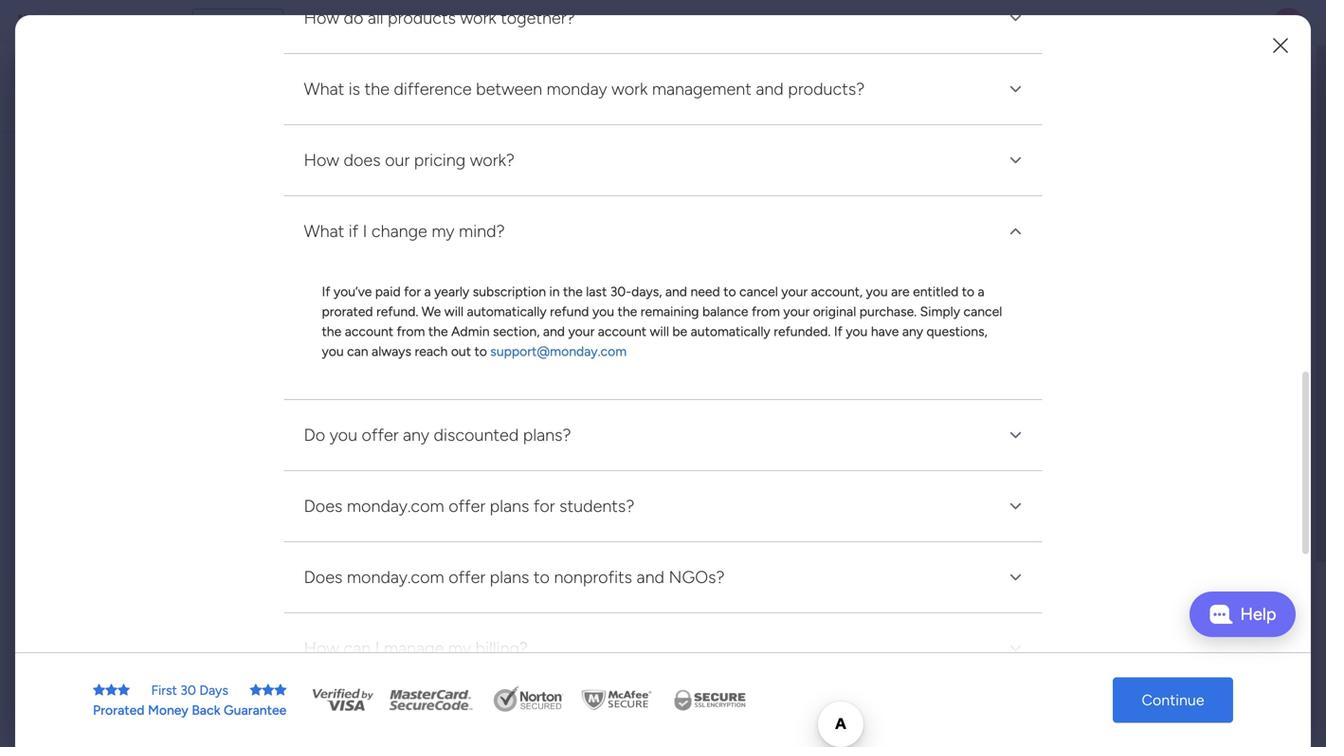Task type: describe. For each thing, give the bounding box(es) containing it.
your
[[493, 106, 556, 146]]

4 my from the left
[[828, 610, 846, 627]]

0 vertical spatial lottie animation element
[[605, 46, 1138, 118]]

out
[[451, 343, 471, 359]]

my for mind?
[[432, 221, 455, 241]]

manage my account
[[594, 267, 732, 285]]

boost
[[1025, 558, 1064, 576]]

you left tasks
[[322, 343, 344, 359]]

boards,
[[458, 72, 509, 90]]

does for does monday.com offer plans for students?
[[304, 496, 343, 516]]

30
[[180, 682, 196, 698]]

4 > from the left
[[816, 610, 825, 627]]

plans for does monday.com offer plans to nonprofits and ngos?
[[490, 567, 529, 587]]

subscription
[[473, 284, 546, 300]]

0 horizontal spatial account
[[345, 323, 393, 340]]

0 vertical spatial automatically
[[467, 304, 547, 320]]

close image
[[1004, 149, 1027, 172]]

and up support@monday.com
[[543, 323, 565, 340]]

good
[[270, 52, 303, 68]]

for inside if you've paid for a yearly subscription in the last 30-days, and need to cancel your account, you are entitled to a prorated refund. we will automatically refund you the remaining balance from your original purchase. simply cancel the account from the admin section, and your account will be automatically refunded. if you have any questions, you can always reach out to
[[404, 284, 421, 300]]

account inside manage my account button
[[676, 267, 732, 285]]

made
[[1069, 580, 1107, 598]]

support@monday.com
[[490, 343, 627, 359]]

billing?
[[476, 638, 528, 659]]

plans inside see plans button
[[243, 15, 275, 31]]

you up purchase.
[[866, 284, 888, 300]]

with
[[1242, 558, 1272, 576]]

account,
[[811, 284, 863, 300]]

1 vertical spatial from
[[397, 323, 425, 340]]

dev left see
[[153, 12, 181, 33]]

you left have
[[846, 323, 868, 340]]

my for billing?
[[448, 638, 471, 659]]

does
[[344, 150, 381, 170]]

the down prorated
[[322, 323, 342, 340]]

team for getting started
[[449, 610, 481, 627]]

what if i change my mind? button
[[284, 196, 1042, 267]]

0 vertical spatial will
[[444, 304, 464, 320]]

be
[[672, 323, 687, 340]]

0 vertical spatial help
[[1240, 604, 1276, 624]]

templates inside button
[[1149, 622, 1217, 640]]

templates inside boost your workflow in minutes with ready-made templates
[[1111, 580, 1179, 598]]

close image for does monday.com offer plans to nonprofits and ngos?
[[1004, 566, 1027, 589]]

we
[[422, 304, 441, 320]]

2 a from the left
[[978, 284, 985, 300]]

1 vertical spatial if
[[834, 323, 843, 340]]

need
[[691, 284, 720, 300]]

do you offer any discounted plans?
[[304, 425, 571, 445]]

recently
[[319, 155, 389, 176]]

offer for to
[[449, 567, 486, 587]]

original
[[813, 304, 856, 320]]

in inside boost your workflow in minutes with ready-made templates
[[1168, 558, 1180, 576]]

change
[[372, 221, 427, 241]]

have
[[871, 323, 899, 340]]

nonprofits
[[554, 567, 632, 587]]

learn
[[1013, 683, 1051, 701]]

1 horizontal spatial from
[[752, 304, 780, 320]]

3 > from the left
[[748, 610, 756, 627]]

noah!
[[362, 52, 398, 68]]

if
[[349, 221, 358, 241]]

i for if
[[363, 221, 367, 241]]

to right entitled
[[962, 284, 975, 300]]

30-
[[610, 284, 631, 300]]

and inside dropdown button
[[756, 79, 784, 99]]

i for can
[[375, 638, 380, 659]]

2 star image from the left
[[250, 683, 262, 697]]

getting started
[[344, 580, 454, 598]]

difference
[[394, 79, 472, 99]]

monday right select product icon at the left
[[84, 12, 149, 33]]

last
[[586, 284, 607, 300]]

manage
[[384, 638, 444, 659]]

ready-
[[1025, 580, 1069, 598]]

between
[[476, 79, 542, 99]]

good morning, noah! quickly access your recent boards, inbox and workspaces
[[270, 52, 579, 110]]

my inside button
[[652, 267, 673, 285]]

scrum for roadmap
[[849, 610, 886, 627]]

close image for do you offer any discounted plans?
[[1004, 424, 1027, 447]]

1 vertical spatial help button
[[1165, 693, 1231, 724]]

yearly
[[434, 284, 470, 300]]

3 star image from the left
[[262, 683, 274, 697]]

1 star image from the left
[[93, 683, 105, 697]]

monday.com for does monday.com offer plans to nonprofits and ngos?
[[347, 567, 444, 587]]

in inside if you've paid for a yearly subscription in the last 30-days, and need to cancel your account, you are entitled to a prorated refund. we will automatically refund you the remaining balance from your original purchase. simply cancel the account from the admin section, and your account will be automatically refunded. if you have any questions, you can always reach out to
[[549, 284, 560, 300]]

the down 30-
[[618, 304, 637, 320]]

paid
[[375, 284, 401, 300]]

any inside if you've paid for a yearly subscription in the last 30-days, and need to cancel your account, you are entitled to a prorated refund. we will automatically refund you the remaining balance from your original purchase. simply cancel the account from the admin section, and your account will be automatically refunded. if you have any questions, you can always reach out to
[[902, 323, 923, 340]]

balance
[[702, 304, 748, 320]]

0 vertical spatial help button
[[1190, 592, 1296, 637]]

monday.com for does monday.com offer plans for students?
[[347, 496, 444, 516]]

continue
[[1142, 691, 1204, 709]]

2 star image from the left
[[118, 683, 130, 697]]

see plans
[[218, 15, 275, 31]]

pro
[[564, 106, 608, 146]]

prorated money back guarantee
[[93, 702, 287, 718]]

dev down getting started
[[391, 610, 413, 627]]

select product image
[[17, 13, 36, 32]]

team for roadmap
[[889, 610, 919, 627]]

refund.
[[376, 304, 418, 320]]

is
[[349, 79, 360, 99]]

minutes
[[1184, 558, 1238, 576]]

templates image image
[[1030, 409, 1281, 540]]

discounted
[[434, 425, 519, 445]]

always
[[372, 343, 411, 359]]

lottie animation image
[[0, 556, 242, 747]]

0 horizontal spatial lottie animation element
[[0, 556, 242, 747]]

what for what is the difference between monday work management and products?
[[304, 79, 344, 99]]

1 vertical spatial automatically
[[691, 323, 771, 340]]

inspired
[[1095, 683, 1150, 701]]

close recently visited image
[[293, 155, 316, 177]]

bugs queue, main board element
[[0, 356, 242, 389]]

dev your pro trial has ended,
[[306, 79, 833, 146]]

questions,
[[927, 323, 988, 340]]

the up refund
[[563, 284, 583, 300]]

does monday.com offer plans to nonprofits and ngos?
[[304, 567, 725, 587]]

remaining
[[641, 304, 699, 320]]

prorated
[[322, 304, 373, 320]]

manage my account button
[[579, 257, 747, 295]]

continue button
[[1113, 677, 1233, 723]]

1 horizontal spatial cancel
[[964, 304, 1002, 320]]

what is the difference between monday work management and products?
[[304, 79, 865, 99]]

mcafee secure image
[[579, 686, 654, 714]]

work?
[[470, 150, 515, 170]]

how for how does our pricing work?
[[304, 150, 339, 170]]

close image for does monday.com offer plans for students?
[[1004, 495, 1027, 518]]

learn & get inspired
[[1013, 683, 1150, 701]]

0 horizontal spatial help
[[1181, 699, 1215, 718]]

back
[[192, 702, 221, 718]]

plans?
[[523, 425, 571, 445]]

see plans button
[[192, 9, 283, 37]]

norton secured image
[[486, 686, 571, 714]]

close image for how can i manage my billing?
[[1004, 637, 1027, 660]]

getting
[[344, 580, 398, 598]]

the down we
[[428, 323, 448, 340]]

can inside dropdown button
[[344, 638, 371, 659]]

team for getting started
[[557, 610, 588, 627]]

you've
[[334, 284, 372, 300]]

public board image for roadmap
[[648, 578, 669, 599]]

first 30 days
[[151, 682, 228, 698]]

1 star image from the left
[[105, 683, 118, 697]]

does monday.com offer plans to nonprofits and ngos? button
[[284, 542, 1042, 613]]

monday dev
[[84, 12, 181, 33]]

to right "out"
[[474, 343, 487, 359]]

pricing
[[414, 150, 466, 170]]

how for how can i manage my billing?
[[304, 638, 339, 659]]

invite members image
[[1077, 13, 1096, 32]]

students?
[[559, 496, 635, 516]]

refund
[[550, 304, 589, 320]]

ngos?
[[669, 567, 725, 587]]



Task type: locate. For each thing, give the bounding box(es) containing it.
how does our pricing work?
[[304, 150, 515, 170]]

days
[[199, 682, 228, 698]]

dev inside the dev your pro trial has ended,
[[306, 79, 331, 97]]

0 horizontal spatial star image
[[105, 683, 118, 697]]

automatically
[[467, 304, 547, 320], [691, 323, 771, 340]]

plans for does monday.com offer plans for students?
[[490, 496, 529, 516]]

monday.com right public board icon
[[347, 567, 444, 587]]

1 vertical spatial what
[[304, 221, 344, 241]]

0 horizontal spatial i
[[363, 221, 367, 241]]

plans right see
[[243, 15, 275, 31]]

i right if
[[363, 221, 367, 241]]

1 horizontal spatial automatically
[[691, 323, 771, 340]]

1 close image from the top
[[1004, 78, 1027, 101]]

templates
[[1111, 580, 1179, 598], [1149, 622, 1217, 640]]

team
[[449, 610, 481, 627], [781, 610, 813, 627]]

public board image left tasks
[[317, 346, 337, 367]]

1 vertical spatial cancel
[[964, 304, 1002, 320]]

what left if
[[304, 221, 344, 241]]

0 vertical spatial any
[[902, 323, 923, 340]]

1 vertical spatial monday.com
[[347, 567, 444, 587]]

if down "original"
[[834, 323, 843, 340]]

how can i manage my billing?
[[304, 638, 528, 659]]

to up the balance
[[724, 284, 736, 300]]

2 monday dev > my team > my scrum team from the left
[[672, 610, 919, 627]]

0 horizontal spatial team
[[557, 610, 588, 627]]

close image inside what is the difference between monday work management and products? dropdown button
[[1004, 78, 1027, 101]]

2 vertical spatial plans
[[490, 567, 529, 587]]

0 horizontal spatial for
[[404, 284, 421, 300]]

1 horizontal spatial public board image
[[648, 578, 669, 599]]

1 vertical spatial add to favorites image
[[584, 579, 603, 598]]

2 close image from the top
[[1004, 424, 1027, 447]]

account up tasks
[[345, 323, 393, 340]]

1 horizontal spatial for
[[534, 496, 555, 516]]

0 vertical spatial from
[[752, 304, 780, 320]]

and left ngos?
[[637, 567, 665, 587]]

your inside good morning, noah! quickly access your recent boards, inbox and workspaces
[[376, 72, 406, 90]]

public board image left roadmap
[[648, 578, 669, 599]]

a right entitled
[[978, 284, 985, 300]]

automatically down subscription
[[467, 304, 547, 320]]

offer down does monday.com offer plans for students?
[[449, 567, 486, 587]]

any inside dropdown button
[[403, 425, 429, 445]]

0 vertical spatial for
[[404, 284, 421, 300]]

for
[[404, 284, 421, 300], [534, 496, 555, 516]]

plans up the does monday.com offer plans to nonprofits and ngos?
[[490, 496, 529, 516]]

0 horizontal spatial public board image
[[317, 346, 337, 367]]

and inside dropdown button
[[637, 567, 665, 587]]

account down 30-
[[598, 323, 647, 340]]

0 vertical spatial in
[[549, 284, 560, 300]]

the inside what is the difference between monday work management and products? dropdown button
[[365, 79, 390, 99]]

cancel up the questions,
[[964, 304, 1002, 320]]

templates down workflow
[[1111, 580, 1179, 598]]

explore
[[1094, 622, 1145, 640]]

does monday.com offer plans for students?
[[304, 496, 635, 516]]

>
[[416, 610, 425, 627], [485, 610, 493, 627], [748, 610, 756, 627], [816, 610, 825, 627]]

0 vertical spatial i
[[363, 221, 367, 241]]

recent
[[410, 72, 455, 90]]

templates right explore
[[1149, 622, 1217, 640]]

0 horizontal spatial in
[[549, 284, 560, 300]]

if left you've
[[322, 284, 330, 300]]

quickly
[[270, 72, 322, 90]]

monday inside dropdown button
[[547, 79, 607, 99]]

search everything image
[[1165, 13, 1184, 32]]

will left be
[[650, 323, 669, 340]]

my left "mind?" on the top left of the page
[[432, 221, 455, 241]]

started
[[401, 580, 454, 598]]

work
[[612, 79, 648, 99]]

scrum
[[518, 610, 554, 627], [849, 610, 886, 627]]

mastercard secure code image
[[383, 686, 478, 714]]

monday dev > my team > my scrum team down roadmap
[[672, 610, 919, 627]]

and inside good morning, noah! quickly access your recent boards, inbox and workspaces
[[554, 72, 579, 90]]

verified by visa image
[[309, 686, 376, 714]]

you down last
[[592, 304, 614, 320]]

2 does from the top
[[304, 567, 343, 587]]

add to favorites image inside tasks link
[[584, 346, 603, 365]]

what is the difference between monday work management and products? button
[[284, 54, 1042, 124]]

does left getting
[[304, 567, 343, 587]]

1 vertical spatial how
[[304, 638, 339, 659]]

2 how from the top
[[304, 638, 339, 659]]

if you've paid for a yearly subscription in the last 30-days, and need to cancel your account, you are entitled to a prorated refund. we will automatically refund you the remaining balance from your original purchase. simply cancel the account from the admin section, and your account will be automatically refunded. if you have any questions, you can always reach out to
[[322, 284, 1002, 359]]

1 vertical spatial in
[[1168, 558, 1180, 576]]

team
[[557, 610, 588, 627], [889, 610, 919, 627]]

1 horizontal spatial team
[[889, 610, 919, 627]]

1 scrum from the left
[[518, 610, 554, 627]]

my up remaining
[[652, 267, 673, 285]]

1 vertical spatial help
[[1181, 699, 1215, 718]]

to inside dropdown button
[[534, 567, 550, 587]]

1 vertical spatial will
[[650, 323, 669, 340]]

0 horizontal spatial any
[[403, 425, 429, 445]]

cancel up the balance
[[739, 284, 778, 300]]

products?
[[788, 79, 865, 99]]

does for does monday.com offer plans to nonprofits and ngos?
[[304, 567, 343, 587]]

and right the inbox at top
[[554, 72, 579, 90]]

0 horizontal spatial if
[[322, 284, 330, 300]]

manage
[[594, 267, 648, 285]]

for left students?
[[534, 496, 555, 516]]

1 vertical spatial public board image
[[648, 578, 669, 599]]

1 vertical spatial does
[[304, 567, 343, 587]]

2 horizontal spatial account
[[676, 267, 732, 285]]

and up remaining
[[665, 284, 687, 300]]

0 vertical spatial my
[[432, 221, 455, 241]]

0 vertical spatial if
[[322, 284, 330, 300]]

1 > from the left
[[416, 610, 425, 627]]

0 vertical spatial monday.com
[[347, 496, 444, 516]]

1 vertical spatial any
[[403, 425, 429, 445]]

reach
[[415, 343, 448, 359]]

trial
[[616, 106, 669, 146]]

automatically down the balance
[[691, 323, 771, 340]]

see
[[218, 15, 240, 31]]

monday up pro on the top of page
[[547, 79, 607, 99]]

offer right do
[[362, 425, 399, 445]]

any left discounted
[[403, 425, 429, 445]]

you inside dropdown button
[[330, 425, 357, 445]]

your inside boost your workflow in minutes with ready-made templates
[[1068, 558, 1098, 576]]

inbox image
[[1035, 13, 1054, 32]]

1 horizontal spatial a
[[978, 284, 985, 300]]

retrospectives, main board element
[[0, 389, 242, 421]]

1 team from the left
[[557, 610, 588, 627]]

1 horizontal spatial account
[[598, 323, 647, 340]]

help button down with
[[1190, 592, 1296, 637]]

morning,
[[307, 52, 359, 68]]

and
[[554, 72, 579, 90], [756, 79, 784, 99], [665, 284, 687, 300], [543, 323, 565, 340], [637, 567, 665, 587]]

how
[[304, 150, 339, 170], [304, 638, 339, 659]]

0 vertical spatial public board image
[[317, 346, 337, 367]]

1 vertical spatial plans
[[490, 496, 529, 516]]

account
[[676, 267, 732, 285], [345, 323, 393, 340], [598, 323, 647, 340]]

close image
[[1004, 78, 1027, 101], [1004, 424, 1027, 447], [1004, 495, 1027, 518], [1004, 566, 1027, 589], [1004, 637, 1027, 660]]

my
[[432, 221, 455, 241], [652, 267, 673, 285], [448, 638, 471, 659]]

1 horizontal spatial if
[[834, 323, 843, 340]]

any right have
[[902, 323, 923, 340]]

5 close image from the top
[[1004, 637, 1027, 660]]

1 vertical spatial templates
[[1149, 622, 1217, 640]]

simply
[[920, 304, 960, 320]]

guarantee
[[224, 702, 287, 718]]

0 horizontal spatial from
[[397, 323, 425, 340]]

add to favorites image for tasks
[[584, 346, 603, 365]]

plans inside does monday.com offer plans to nonprofits and ngos? dropdown button
[[490, 567, 529, 587]]

0 horizontal spatial will
[[444, 304, 464, 320]]

in up refund
[[549, 284, 560, 300]]

1 vertical spatial for
[[534, 496, 555, 516]]

monday.com down do you offer any discounted plans?
[[347, 496, 444, 516]]

ended,
[[736, 106, 833, 146]]

prorated
[[93, 702, 145, 718]]

will
[[444, 304, 464, 320], [650, 323, 669, 340]]

in left the minutes
[[1168, 558, 1180, 576]]

management
[[652, 79, 752, 99]]

monday down roadmap
[[672, 610, 720, 627]]

money
[[148, 702, 188, 718]]

0 vertical spatial templates
[[1111, 580, 1179, 598]]

mind?
[[459, 221, 505, 241]]

2 add to favorites image from the top
[[584, 579, 603, 598]]

4 close image from the top
[[1004, 566, 1027, 589]]

a
[[424, 284, 431, 300], [978, 284, 985, 300]]

0 vertical spatial can
[[347, 343, 368, 359]]

explore templates button
[[1025, 612, 1286, 650]]

for inside dropdown button
[[534, 496, 555, 516]]

1 how from the top
[[304, 150, 339, 170]]

public board image for tasks
[[317, 346, 337, 367]]

0 vertical spatial plans
[[243, 15, 275, 31]]

1 vertical spatial offer
[[449, 496, 486, 516]]

0 horizontal spatial a
[[424, 284, 431, 300]]

can up the verified by visa image
[[344, 638, 371, 659]]

close image inside how can i manage my billing? dropdown button
[[1004, 637, 1027, 660]]

plans inside does monday.com offer plans for students? dropdown button
[[490, 496, 529, 516]]

help up getting started element
[[1181, 699, 1215, 718]]

3 my from the left
[[760, 610, 778, 627]]

noah lott image
[[1273, 8, 1303, 38]]

add to favorites image
[[584, 346, 603, 365], [584, 579, 603, 598]]

sprints, main board element
[[0, 292, 242, 324]]

monday dev > my team > my scrum team for getting started
[[340, 610, 588, 627]]

what inside what is the difference between monday work management and products? dropdown button
[[304, 79, 344, 99]]

dev heading
[[306, 76, 331, 99]]

1 horizontal spatial team
[[781, 610, 813, 627]]

1 horizontal spatial help
[[1240, 604, 1276, 624]]

1 horizontal spatial monday dev > my team > my scrum team
[[672, 610, 919, 627]]

0 horizontal spatial monday dev > my team > my scrum team
[[340, 610, 588, 627]]

1 a from the left
[[424, 284, 431, 300]]

roadmap, main board element
[[0, 324, 242, 356]]

how up the verified by visa image
[[304, 638, 339, 659]]

tasks
[[344, 347, 382, 365]]

2 vertical spatial my
[[448, 638, 471, 659]]

will down yearly at the top left of page
[[444, 304, 464, 320]]

option
[[0, 227, 242, 230]]

1 vertical spatial i
[[375, 638, 380, 659]]

refunded.
[[774, 323, 831, 340]]

monday dev > my team > my scrum team down started
[[340, 610, 588, 627]]

does down do
[[304, 496, 343, 516]]

i left manage
[[375, 638, 380, 659]]

button padding image
[[1271, 36, 1290, 55]]

public board image
[[317, 346, 337, 367], [648, 578, 669, 599]]

can left always
[[347, 343, 368, 359]]

2 scrum from the left
[[849, 610, 886, 627]]

0 horizontal spatial automatically
[[467, 304, 547, 320]]

public board image
[[317, 578, 337, 599]]

tasks, main board element
[[0, 260, 242, 292]]

add to favorites image down refund
[[584, 346, 603, 365]]

from right the balance
[[752, 304, 780, 320]]

1 my from the left
[[428, 610, 446, 627]]

0 vertical spatial cancel
[[739, 284, 778, 300]]

help button right inspired on the bottom
[[1165, 693, 1231, 724]]

visited
[[393, 155, 446, 176]]

explore templates
[[1094, 622, 1217, 640]]

close image inside the do you offer any discounted plans? dropdown button
[[1004, 424, 1027, 447]]

plans up billing? at the bottom left of page
[[490, 567, 529, 587]]

team for roadmap
[[781, 610, 813, 627]]

getting started, main board element
[[0, 421, 242, 453]]

star image
[[105, 683, 118, 697], [250, 683, 262, 697]]

0 vertical spatial add to favorites image
[[584, 346, 603, 365]]

1 vertical spatial can
[[344, 638, 371, 659]]

get
[[1068, 683, 1092, 701]]

1 add to favorites image from the top
[[584, 346, 603, 365]]

are
[[891, 284, 910, 300]]

0 vertical spatial how
[[304, 150, 339, 170]]

the
[[365, 79, 390, 99], [563, 284, 583, 300], [618, 304, 637, 320], [322, 323, 342, 340], [428, 323, 448, 340]]

how does our pricing work? button
[[284, 125, 1042, 195]]

what if i change my mind?
[[304, 221, 505, 241]]

first
[[151, 682, 177, 698]]

offer for for
[[449, 496, 486, 516]]

monday dev > my team > my scrum team
[[340, 610, 588, 627], [672, 610, 919, 627]]

star image up "prorated"
[[105, 683, 118, 697]]

do you offer any discounted plans? button
[[284, 400, 1042, 470]]

has
[[677, 106, 728, 146]]

1 horizontal spatial scrum
[[849, 610, 886, 627]]

1 horizontal spatial lottie animation element
[[605, 46, 1138, 118]]

how left the does
[[304, 150, 339, 170]]

star image up guarantee
[[250, 683, 262, 697]]

does monday.com offer plans for students? button
[[284, 471, 1042, 541]]

purchase.
[[860, 304, 917, 320]]

does
[[304, 496, 343, 516], [304, 567, 343, 587]]

monday
[[84, 12, 149, 33], [547, 79, 607, 99], [340, 610, 388, 627], [672, 610, 720, 627]]

workflow
[[1102, 558, 1164, 576]]

1 what from the top
[[304, 79, 344, 99]]

help image
[[1207, 13, 1226, 32]]

what inside what if i change my mind? dropdown button
[[304, 221, 344, 241]]

and up ended,
[[756, 79, 784, 99]]

quick search results list box
[[293, 177, 968, 661]]

1 monday.com from the top
[[347, 496, 444, 516]]

scrum for getting started
[[518, 610, 554, 627]]

dev down morning,
[[306, 79, 331, 97]]

3 close image from the top
[[1004, 495, 1027, 518]]

help right chat bot icon
[[1240, 604, 1276, 624]]

1 horizontal spatial any
[[902, 323, 923, 340]]

public board image inside tasks link
[[317, 346, 337, 367]]

workspaces
[[270, 92, 351, 110]]

close image inside does monday.com offer plans for students? dropdown button
[[1004, 495, 1027, 518]]

days,
[[631, 284, 662, 300]]

my left billing? at the bottom left of page
[[448, 638, 471, 659]]

from down refund.
[[397, 323, 425, 340]]

help
[[1240, 604, 1276, 624], [1181, 699, 1215, 718]]

2 monday.com from the top
[[347, 567, 444, 587]]

0 horizontal spatial scrum
[[518, 610, 554, 627]]

1 horizontal spatial i
[[375, 638, 380, 659]]

what for what if i change my mind?
[[304, 221, 344, 241]]

dev down roadmap
[[723, 610, 745, 627]]

how can i manage my billing? button
[[284, 614, 1042, 684]]

1 team from the left
[[449, 610, 481, 627]]

to left nonprofits on the left of page
[[534, 567, 550, 587]]

2 team from the left
[[889, 610, 919, 627]]

4 star image from the left
[[274, 683, 287, 697]]

lottie animation element
[[605, 46, 1138, 118], [0, 556, 242, 747]]

offer inside dropdown button
[[362, 425, 399, 445]]

what down morning,
[[304, 79, 344, 99]]

1 horizontal spatial in
[[1168, 558, 1180, 576]]

ssl encrypted image
[[662, 686, 757, 714]]

notifications image
[[993, 13, 1012, 32]]

0 horizontal spatial cancel
[[739, 284, 778, 300]]

1 does from the top
[[304, 496, 343, 516]]

for right paid
[[404, 284, 421, 300]]

close image for what is the difference between monday work management and products?
[[1004, 78, 1027, 101]]

1 vertical spatial lottie animation element
[[0, 556, 242, 747]]

open image
[[1004, 220, 1027, 243]]

0 vertical spatial offer
[[362, 425, 399, 445]]

offer for discounted
[[362, 425, 399, 445]]

2 > from the left
[[485, 610, 493, 627]]

0 horizontal spatial team
[[449, 610, 481, 627]]

if
[[322, 284, 330, 300], [834, 323, 843, 340]]

section,
[[493, 323, 540, 340]]

2 what from the top
[[304, 221, 344, 241]]

1 vertical spatial my
[[652, 267, 673, 285]]

you right do
[[330, 425, 357, 445]]

2 team from the left
[[781, 610, 813, 627]]

a up we
[[424, 284, 431, 300]]

roadmap
[[676, 580, 742, 598]]

help button
[[1190, 592, 1296, 637], [1165, 693, 1231, 724]]

1 horizontal spatial will
[[650, 323, 669, 340]]

close image inside does monday.com offer plans to nonprofits and ngos? dropdown button
[[1004, 566, 1027, 589]]

monday down getting
[[340, 610, 388, 627]]

getting started element
[[1013, 719, 1298, 747]]

0 vertical spatial does
[[304, 496, 343, 516]]

monday dev > my team > my scrum team for roadmap
[[672, 610, 919, 627]]

from
[[752, 304, 780, 320], [397, 323, 425, 340]]

the right is
[[365, 79, 390, 99]]

recently visited
[[319, 155, 446, 176]]

star image
[[93, 683, 105, 697], [118, 683, 130, 697], [262, 683, 274, 697], [274, 683, 287, 697]]

our
[[385, 150, 410, 170]]

2 my from the left
[[496, 610, 514, 627]]

0 vertical spatial what
[[304, 79, 344, 99]]

add to favorites image down students?
[[584, 579, 603, 598]]

1 horizontal spatial star image
[[250, 683, 262, 697]]

can inside if you've paid for a yearly subscription in the last 30-days, and need to cancel your account, you are entitled to a prorated refund. we will automatically refund you the remaining balance from your original purchase. simply cancel the account from the admin section, and your account will be automatically refunded. if you have any questions, you can always reach out to
[[347, 343, 368, 359]]

1 monday dev > my team > my scrum team from the left
[[340, 610, 588, 627]]

2 vertical spatial offer
[[449, 567, 486, 587]]

account up the balance
[[676, 267, 732, 285]]

support@monday.com link
[[490, 343, 627, 359]]

add to favorites image for getting started
[[584, 579, 603, 598]]

list box
[[0, 224, 242, 709]]

what
[[304, 79, 344, 99], [304, 221, 344, 241]]

chat bot icon image
[[1209, 605, 1233, 624]]

apps image
[[1119, 13, 1138, 32]]

offer down discounted
[[449, 496, 486, 516]]



Task type: vqa. For each thing, say whether or not it's contained in the screenshot.
Profile
no



